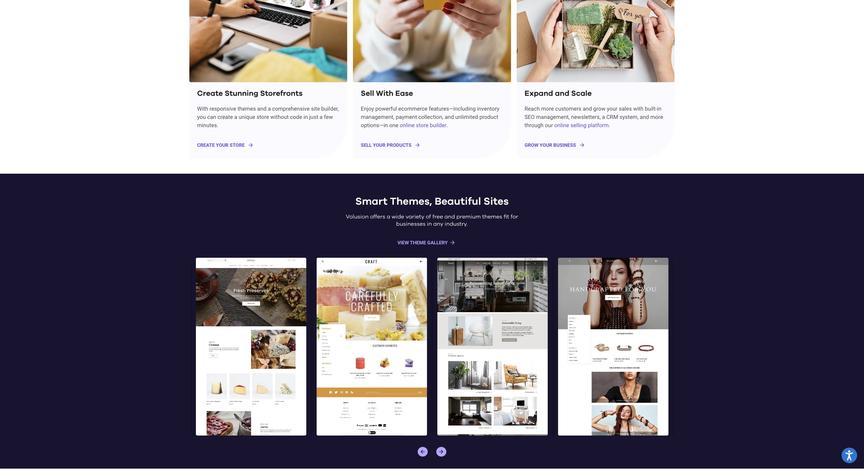 Task type: locate. For each thing, give the bounding box(es) containing it.
1 horizontal spatial online
[[554, 122, 569, 129]]

. for expand and scale
[[609, 122, 610, 129]]

online
[[400, 122, 415, 129], [554, 122, 569, 129]]

1 horizontal spatial themes
[[482, 214, 502, 220]]

without
[[270, 114, 289, 120]]

a left the crm
[[602, 114, 605, 120]]

1 horizontal spatial store
[[416, 122, 429, 129]]

1 vertical spatial with
[[197, 105, 208, 112]]

2 your from the left
[[373, 142, 386, 148]]

products
[[387, 142, 412, 148]]

in right with
[[657, 105, 662, 112]]

management,
[[361, 114, 395, 120], [536, 114, 570, 120]]

selling
[[571, 122, 587, 129]]

storefronts
[[260, 90, 303, 98]]

1 management, from the left
[[361, 114, 395, 120]]

arrow_forward for beautiful
[[449, 240, 456, 246]]

variety
[[406, 214, 424, 220]]

1 horizontal spatial with
[[376, 90, 394, 98]]

your
[[216, 142, 228, 148], [373, 142, 386, 148], [540, 142, 552, 148]]

. for sell with ease
[[446, 122, 448, 129]]

0 horizontal spatial more
[[541, 105, 554, 112]]

grow your business arrow_forward
[[525, 142, 585, 148]]

and inside 'enjoy powerful ecommerce features—including inventory management, payment collection, and unlimited product options—in one'
[[445, 114, 454, 120]]

reach
[[525, 105, 540, 112]]

2 horizontal spatial in
[[657, 105, 662, 112]]

0 horizontal spatial management,
[[361, 114, 395, 120]]

create
[[197, 90, 223, 98]]

1 horizontal spatial .
[[609, 122, 610, 129]]

crm
[[606, 114, 618, 120]]

grow
[[525, 142, 539, 148]]

arrow_forward
[[248, 142, 254, 148], [415, 142, 421, 148], [579, 142, 585, 148], [449, 240, 456, 246], [438, 449, 444, 455]]

sell with ease
[[361, 90, 413, 98]]

through
[[525, 122, 544, 129]]

1 horizontal spatial in
[[427, 222, 432, 227]]

1 horizontal spatial your
[[373, 142, 386, 148]]

2 horizontal spatial your
[[540, 142, 552, 148]]

expand
[[525, 90, 553, 98]]

your inside sell your products arrow_forward
[[373, 142, 386, 148]]

more
[[541, 105, 554, 112], [651, 114, 663, 120]]

and inside volusion offers a wide variety of free and premium themes fit for businesses in any industry.
[[445, 214, 455, 220]]

2 vertical spatial in
[[427, 222, 432, 227]]

0 vertical spatial themes
[[238, 105, 256, 112]]

and
[[555, 90, 570, 98], [257, 105, 266, 112], [583, 105, 592, 112], [445, 114, 454, 120], [640, 114, 649, 120], [445, 214, 455, 220]]

with up powerful
[[376, 90, 394, 98]]

seo
[[525, 114, 535, 120]]

one
[[389, 122, 399, 129]]

with up you
[[197, 105, 208, 112]]

and up any industry.
[[445, 214, 455, 220]]

smart
[[355, 197, 388, 207]]

store down the collection,
[[416, 122, 429, 129]]

1 vertical spatial themes
[[482, 214, 502, 220]]

online right our
[[554, 122, 569, 129]]

3 your from the left
[[540, 142, 552, 148]]

0 horizontal spatial store
[[257, 114, 269, 120]]

more right the reach
[[541, 105, 554, 112]]

1 horizontal spatial management,
[[536, 114, 570, 120]]

and down create stunning storefronts
[[257, 105, 266, 112]]

0 horizontal spatial in
[[304, 114, 308, 120]]

0 horizontal spatial your
[[216, 142, 228, 148]]

powerful
[[375, 105, 397, 112]]

with
[[376, 90, 394, 98], [197, 105, 208, 112]]

a left wide
[[387, 214, 390, 220]]

arrow_forward for scale
[[579, 142, 585, 148]]

business
[[554, 142, 576, 148]]

2 management, from the left
[[536, 114, 570, 120]]

in
[[657, 105, 662, 112], [304, 114, 308, 120], [427, 222, 432, 227]]

your right grow
[[540, 142, 552, 148]]

view
[[397, 240, 409, 246]]

0 horizontal spatial .
[[446, 122, 448, 129]]

free
[[433, 214, 443, 220]]

0 vertical spatial store
[[257, 114, 269, 120]]

customers
[[555, 105, 582, 112]]

phoenix theme image
[[553, 258, 674, 436]]

in inside with responsive themes and a comprehensive site builder, you can create a unique store without code in just a few minutes.
[[304, 114, 308, 120]]

0 vertical spatial more
[[541, 105, 554, 112]]

you
[[197, 114, 206, 120]]

1 vertical spatial store
[[416, 122, 429, 129]]

your inside grow your business arrow_forward
[[540, 142, 552, 148]]

1 online from the left
[[400, 122, 415, 129]]

your inside create your store arrow_forward
[[216, 142, 228, 148]]

1 your from the left
[[216, 142, 228, 148]]

online for scale
[[554, 122, 569, 129]]

.
[[446, 122, 448, 129], [609, 122, 610, 129]]

artisan theme image
[[191, 258, 311, 436]]

2 online from the left
[[554, 122, 569, 129]]

our
[[545, 122, 553, 129]]

. down the features—including on the top
[[446, 122, 448, 129]]

view theme gallery arrow_forward
[[397, 240, 456, 246]]

your left store
[[216, 142, 228, 148]]

themes left fit
[[482, 214, 502, 220]]

store
[[257, 114, 269, 120], [416, 122, 429, 129]]

with responsive themes and a comprehensive site builder, you can create a unique store without code in just a few minutes.
[[197, 105, 339, 129]]

offers
[[370, 214, 385, 220]]

0 horizontal spatial online
[[400, 122, 415, 129]]

in left just
[[304, 114, 308, 120]]

newsletters,
[[571, 114, 601, 120]]

1 . from the left
[[446, 122, 448, 129]]

and down the features—including on the top
[[445, 114, 454, 120]]

1 vertical spatial in
[[304, 114, 308, 120]]

0 vertical spatial with
[[376, 90, 394, 98]]

0 horizontal spatial with
[[197, 105, 208, 112]]

your for create
[[216, 142, 228, 148]]

0 vertical spatial in
[[657, 105, 662, 112]]

in down of
[[427, 222, 432, 227]]

online down "payment"
[[400, 122, 415, 129]]

craft theme image
[[311, 258, 432, 436]]

0 horizontal spatial themes
[[238, 105, 256, 112]]

inventory
[[477, 105, 499, 112]]

ecommerce
[[398, 105, 428, 112]]

management, up options—in
[[361, 114, 395, 120]]

management, inside reach more customers and grow your sales with built-in seo management, newsletters, a crm system, and more through our
[[536, 114, 570, 120]]

store right unique
[[257, 114, 269, 120]]

your right sell
[[373, 142, 386, 148]]

a left few at the left top
[[320, 114, 323, 120]]

management, up our
[[536, 114, 570, 120]]

unlimited
[[455, 114, 478, 120]]

themes
[[238, 105, 256, 112], [482, 214, 502, 220]]

a
[[268, 105, 271, 112], [234, 114, 237, 120], [320, 114, 323, 120], [602, 114, 605, 120], [387, 214, 390, 220]]

your
[[607, 105, 618, 112]]

. down the crm
[[609, 122, 610, 129]]

themes up unique
[[238, 105, 256, 112]]

expand your store image
[[517, 0, 675, 83]]

1 horizontal spatial more
[[651, 114, 663, 120]]

few
[[324, 114, 333, 120]]

options—in
[[361, 122, 388, 129]]

more down built-
[[651, 114, 663, 120]]

volusion offers a wide variety of free and premium themes fit for businesses in any industry.
[[346, 214, 518, 227]]

1 vertical spatial more
[[651, 114, 663, 120]]

fit
[[504, 214, 509, 220]]

2 . from the left
[[609, 122, 610, 129]]



Task type: describe. For each thing, give the bounding box(es) containing it.
stunning
[[225, 90, 258, 98]]

a up 'without'
[[268, 105, 271, 112]]

create your store arrow_forward
[[197, 142, 254, 148]]

reach more customers and grow your sales with built-in seo management, newsletters, a crm system, and more through our
[[525, 105, 663, 129]]

grow
[[593, 105, 606, 112]]

in inside volusion offers a wide variety of free and premium themes fit for businesses in any industry.
[[427, 222, 432, 227]]

and up newsletters,
[[583, 105, 592, 112]]

create stunning storefronts
[[197, 90, 303, 98]]

enjoy
[[361, 105, 374, 112]]

dwell theme image
[[432, 258, 553, 436]]

open accessibe: accessibility options, statement and help image
[[846, 451, 853, 461]]

premium
[[457, 214, 481, 220]]

your for sell
[[373, 142, 386, 148]]

comprehensive
[[272, 105, 310, 112]]

wide
[[392, 214, 404, 220]]

sell products image
[[353, 0, 511, 83]]

and up customers
[[555, 90, 570, 98]]

arrow_forward for ease
[[415, 142, 421, 148]]

theme
[[410, 240, 426, 246]]

a inside reach more customers and grow your sales with built-in seo management, newsletters, a crm system, and more through our
[[602, 114, 605, 120]]

payment
[[396, 114, 417, 120]]

ease
[[395, 90, 413, 98]]

beautiful
[[435, 197, 481, 207]]

online selling platform .
[[554, 122, 610, 129]]

sales
[[619, 105, 632, 112]]

system,
[[620, 114, 639, 120]]

builder,
[[321, 105, 339, 112]]

sell your products arrow_forward
[[361, 142, 421, 148]]

with inside with responsive themes and a comprehensive site builder, you can create a unique store without code in just a few minutes.
[[197, 105, 208, 112]]

gallery
[[427, 240, 448, 246]]

online for ease
[[400, 122, 415, 129]]

collection,
[[419, 114, 443, 120]]

themes,
[[390, 197, 432, 207]]

in inside reach more customers and grow your sales with built-in seo management, newsletters, a crm system, and more through our
[[657, 105, 662, 112]]

online selling platform link
[[554, 122, 609, 129]]

arrow_forward for storefronts
[[248, 142, 254, 148]]

themes inside with responsive themes and a comprehensive site builder, you can create a unique store without code in just a few minutes.
[[238, 105, 256, 112]]

sites
[[484, 197, 509, 207]]

for
[[511, 214, 518, 220]]

built-
[[645, 105, 657, 112]]

and down with
[[640, 114, 649, 120]]

unique
[[239, 114, 255, 120]]

enjoy powerful ecommerce features—including inventory management, payment collection, and unlimited product options—in one
[[361, 105, 499, 129]]

smart themes, beautiful sites
[[355, 197, 509, 207]]

create
[[197, 142, 215, 148]]

a inside volusion offers a wide variety of free and premium themes fit for businesses in any industry.
[[387, 214, 390, 220]]

businesses
[[396, 222, 426, 227]]

site
[[311, 105, 320, 112]]

online store builder link
[[400, 122, 446, 129]]

your for expand
[[540, 142, 552, 148]]

themes inside volusion offers a wide variety of free and premium themes fit for businesses in any industry.
[[482, 214, 502, 220]]

just
[[309, 114, 318, 120]]

and inside with responsive themes and a comprehensive site builder, you can create a unique store without code in just a few minutes.
[[257, 105, 266, 112]]

store inside with responsive themes and a comprehensive site builder, you can create a unique store without code in just a few minutes.
[[257, 114, 269, 120]]

sell
[[361, 90, 374, 98]]

minutes.
[[197, 122, 218, 129]]

with
[[633, 105, 644, 112]]

create store image
[[189, 0, 347, 83]]

store
[[230, 142, 245, 148]]

code
[[290, 114, 302, 120]]

scale
[[571, 90, 592, 98]]

of
[[426, 214, 431, 220]]

management, inside 'enjoy powerful ecommerce features—including inventory management, payment collection, and unlimited product options—in one'
[[361, 114, 395, 120]]

responsive
[[210, 105, 236, 112]]

platform
[[588, 122, 609, 129]]

volusion
[[346, 214, 369, 220]]

can
[[207, 114, 216, 120]]

product
[[480, 114, 498, 120]]

any industry.
[[433, 222, 468, 227]]

a right create
[[234, 114, 237, 120]]

sell
[[361, 142, 372, 148]]

expand and scale
[[525, 90, 592, 98]]

online store builder .
[[400, 122, 448, 129]]

builder
[[430, 122, 446, 129]]

features—including
[[429, 105, 476, 112]]

create
[[218, 114, 233, 120]]



Task type: vqa. For each thing, say whether or not it's contained in the screenshot.
CRM
yes



